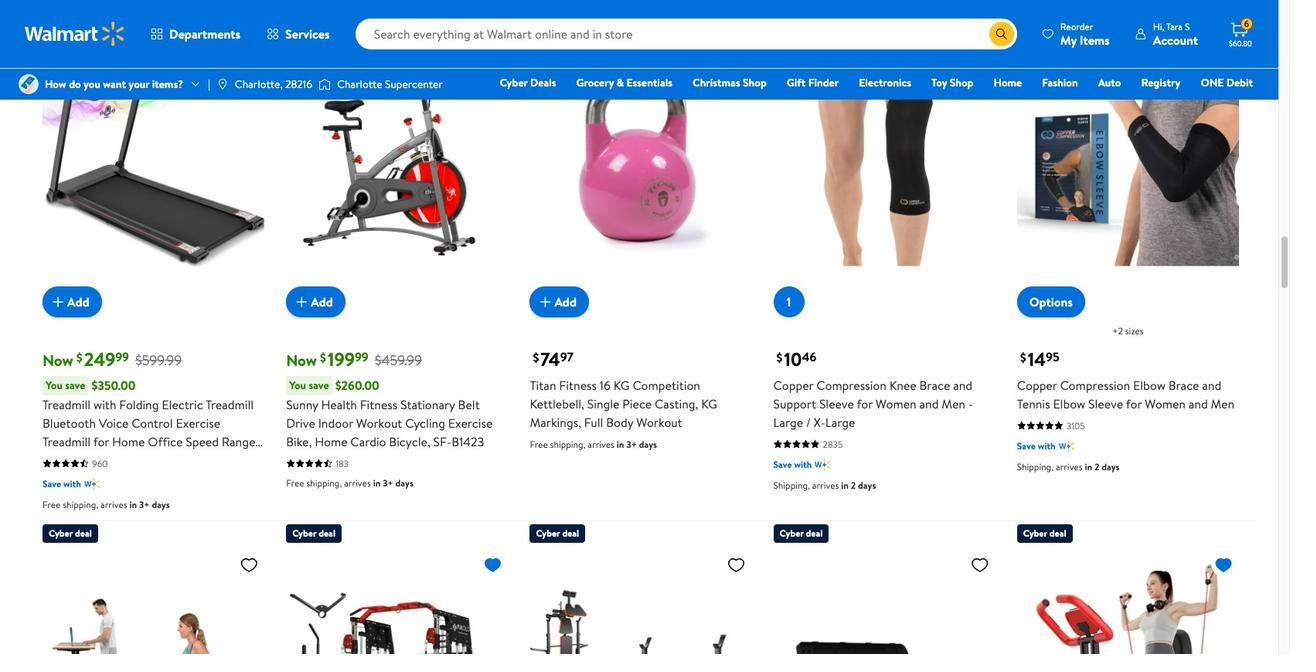 Task type: describe. For each thing, give the bounding box(es) containing it.
add to favorites list, copper compression elbow brace and tennis elbow sleeve for women and men image
[[1214, 11, 1233, 31]]

treadmill up 'range'
[[206, 396, 254, 413]]

add for 199
[[311, 293, 333, 310]]

now $ 199 99 $459.99
[[286, 346, 422, 372]]

hi,
[[1153, 20, 1164, 33]]

6
[[1244, 17, 1249, 30]]

you for treadmill
[[46, 378, 63, 393]]

cyber for 'mikolo smith machine home gym, 2200 lbs power rack cage with cable crossover, weight bar, 360° landmine, barbell holders and other attachments, total body strength training cage' image at the left of the page
[[292, 527, 316, 540]]

shipping, arrives in 2 days for 10
[[773, 479, 876, 492]]

you save $350.00 treadmill with folding electric treadmill bluetooth voice control exercise treadmill for home office speed range of 0.5-7.5 mph
[[43, 377, 255, 469]]

walmart+
[[1207, 97, 1253, 112]]

cyber for fitrx 2-in-1 smartbell gym, interchangeable adjustable dumbbells and barbell weight set, 100lbs. image
[[780, 527, 804, 540]]

toy shop
[[932, 75, 974, 90]]

electronics
[[859, 75, 911, 90]]

-
[[968, 396, 973, 413]]

workout inside you save $260.00 sunny health fitness stationary belt drive indoor workout cycling exercise bike, home cardio bicycle, sf-b1423
[[356, 415, 402, 432]]

toy shop link
[[925, 74, 981, 91]]

sleeve inside copper compression elbow brace and tennis elbow sleeve for women and men
[[1088, 396, 1123, 413]]

voice
[[99, 415, 129, 432]]

2 vertical spatial shipping,
[[63, 498, 98, 512]]

reorder my items
[[1060, 20, 1110, 48]]

treadmill up bluetooth
[[43, 396, 90, 413]]

b1423
[[452, 433, 484, 450]]

titan fitness 16 kg competition kettlebell, single piece casting, kg markings, full body workout image
[[530, 5, 752, 305]]

bicycle,
[[389, 433, 430, 450]]

options
[[1029, 294, 1073, 311]]

charlotte
[[337, 76, 382, 92]]

deals
[[530, 75, 556, 90]]

for inside copper compression knee brace and support sleeve for women and men - large / x-large
[[857, 396, 873, 413]]

services button
[[254, 15, 343, 53]]

3+ inside titan fitness 16 kg competition kettlebell, single piece casting, kg markings, full body workout free shipping, arrives in 3+ days
[[626, 438, 637, 451]]

960
[[92, 457, 108, 471]]

christmas shop link
[[686, 74, 774, 91]]

bluetooth
[[43, 415, 96, 432]]

deal for the pooboo 3in1 foldable exercise bike indoor cycling bike magnetic stationary bike fitness gym workout 300lb image
[[1049, 527, 1066, 540]]

options link
[[1017, 287, 1085, 318]]

99 for 199
[[355, 349, 368, 366]]

7.5
[[78, 452, 92, 469]]

for inside you save $350.00 treadmill with folding electric treadmill bluetooth voice control exercise treadmill for home office speed range of 0.5-7.5 mph
[[93, 433, 109, 450]]

exercise inside you save $350.00 treadmill with folding electric treadmill bluetooth voice control exercise treadmill for home office speed range of 0.5-7.5 mph
[[176, 415, 220, 432]]

gift finder link
[[780, 74, 846, 91]]

add to favorites list, fitrx 2-in-1 smartbell gym, interchangeable adjustable dumbbells and barbell weight set, 100lbs. image
[[971, 556, 989, 575]]

sizes
[[1125, 324, 1144, 338]]

items?
[[152, 76, 183, 92]]

remove from favorites list, pooboo 3in1 foldable exercise bike indoor cycling bike magnetic stationary bike fitness gym workout 300lb image
[[1214, 556, 1233, 575]]

$350.00
[[92, 377, 135, 394]]

0 horizontal spatial elbow
[[1053, 396, 1085, 413]]

superfit walking pad under desk treadmill with remote control and led display black image
[[43, 549, 264, 655]]

0 horizontal spatial free shipping, arrives in 3+ days
[[43, 498, 170, 512]]

2 for 10
[[851, 479, 856, 492]]

home link
[[987, 74, 1029, 91]]

cyber for superfit walking pad under desk treadmill with remote control and led display black image
[[49, 527, 73, 540]]

sleeve inside copper compression knee brace and support sleeve for women and men - large / x-large
[[819, 396, 854, 413]]

days inside titan fitness 16 kg competition kettlebell, single piece casting, kg markings, full body workout free shipping, arrives in 3+ days
[[639, 438, 657, 451]]

free inside titan fitness 16 kg competition kettlebell, single piece casting, kg markings, full body workout free shipping, arrives in 3+ days
[[530, 438, 548, 451]]

registry link
[[1134, 74, 1188, 91]]

indoor
[[318, 415, 353, 432]]

single
[[587, 396, 620, 413]]

tennis
[[1017, 396, 1050, 413]]

0 horizontal spatial walmart plus image
[[84, 477, 100, 492]]

treadmill with folding electric treadmill bluetooth voice control exercise treadmill for home office speed range of 0.5-7.5 mph image
[[43, 5, 264, 305]]

men inside copper compression knee brace and support sleeve for women and men - large / x-large
[[942, 396, 965, 413]]

items
[[1080, 31, 1110, 48]]

now for 199
[[286, 350, 317, 371]]

you save $260.00 sunny health fitness stationary belt drive indoor workout cycling exercise bike, home cardio bicycle, sf-b1423
[[286, 377, 493, 450]]

1 horizontal spatial kg
[[701, 396, 717, 413]]

hi, tara s account
[[1153, 20, 1198, 48]]

cyber deal for fitrx 2-in-1 smartbell gym, interchangeable adjustable dumbbells and barbell weight set, 100lbs. image
[[780, 527, 823, 540]]

belt
[[458, 396, 480, 413]]

shop for christmas shop
[[743, 75, 767, 90]]

brace for 14
[[1168, 377, 1199, 394]]

health
[[321, 396, 357, 413]]

home for belt
[[315, 433, 347, 450]]

cyber deal for the pooboo 3in1 foldable exercise bike indoor cycling bike magnetic stationary bike fitness gym workout 300lb image
[[1023, 527, 1066, 540]]

supercenter
[[385, 76, 443, 92]]

with inside you save $350.00 treadmill with folding electric treadmill bluetooth voice control exercise treadmill for home office speed range of 0.5-7.5 mph
[[93, 396, 116, 413]]

99 for 249
[[115, 349, 129, 366]]

casting,
[[655, 396, 698, 413]]

3 add from the left
[[555, 293, 577, 310]]

copper for 10
[[773, 377, 813, 394]]

cardio
[[350, 433, 386, 450]]

cyber deal for the vibespark adjustable weight bench 600lbs 6-in-1 foldable workout bench set with barbell rack & leg developer preacher curl rack, multi-function strength training bench press exercise equipment image
[[536, 527, 579, 540]]

shipping, inside titan fitness 16 kg competition kettlebell, single piece casting, kg markings, full body workout free shipping, arrives in 3+ days
[[550, 438, 586, 451]]

1 large from the left
[[773, 414, 803, 431]]

save for 10
[[773, 458, 792, 471]]

treadmill up 0.5-
[[43, 433, 90, 450]]

how do you want your items?
[[45, 76, 183, 92]]

2 vertical spatial save with
[[43, 478, 81, 491]]

compression for 10
[[816, 377, 887, 394]]

$260.00
[[335, 377, 379, 394]]

walmart plus image for 10
[[815, 457, 830, 473]]

deal for fitrx 2-in-1 smartbell gym, interchangeable adjustable dumbbells and barbell weight set, 100lbs. image
[[806, 527, 823, 540]]

for inside copper compression elbow brace and tennis elbow sleeve for women and men
[[1126, 396, 1142, 413]]

1 vertical spatial free
[[286, 477, 304, 490]]

97
[[560, 349, 573, 366]]

walmart plus image for 14
[[1059, 439, 1074, 454]]

183
[[336, 457, 349, 471]]

fitness inside titan fitness 16 kg competition kettlebell, single piece casting, kg markings, full body workout free shipping, arrives in 3+ days
[[559, 377, 597, 394]]

with for 14's walmart plus icon
[[1038, 440, 1056, 453]]

kettlebell,
[[530, 396, 584, 413]]

fitrx 2-in-1 smartbell gym, interchangeable adjustable dumbbells and barbell weight set, 100lbs. image
[[773, 549, 995, 655]]

3 add button from the left
[[530, 287, 589, 318]]

office
[[148, 433, 183, 450]]

electronics link
[[852, 74, 918, 91]]

body
[[606, 414, 633, 431]]

titan fitness 16 kg competition kettlebell, single piece casting, kg markings, full body workout free shipping, arrives in 3+ days
[[530, 377, 717, 451]]

 image for charlotte supercenter
[[319, 77, 331, 92]]

save for sunny
[[309, 378, 329, 393]]

1 horizontal spatial 3+
[[383, 477, 393, 490]]

knee
[[890, 377, 917, 394]]

brace for 10
[[919, 377, 950, 394]]

add to favorites list, titan fitness 16 kg competition kettlebell, single piece casting, kg markings, full body workout image
[[727, 11, 746, 31]]

74
[[541, 346, 560, 372]]

$ 74 97
[[533, 346, 573, 372]]

|
[[208, 76, 210, 92]]

save for treadmill
[[65, 378, 85, 393]]

add to favorites list, sunny health fitness stationary belt drive indoor workout cycling exercise bike, home cardio bicycle, sf-b1423 image
[[483, 11, 502, 31]]

save with for 14
[[1017, 440, 1056, 453]]

with for left walmart plus icon
[[63, 478, 81, 491]]

home inside home link
[[994, 75, 1022, 90]]

my
[[1060, 31, 1077, 48]]

grocery
[[576, 75, 614, 90]]

1 button
[[773, 287, 804, 318]]

arrives down 183
[[344, 477, 371, 490]]

piece
[[622, 396, 652, 413]]

0 vertical spatial free shipping, arrives in 3+ days
[[286, 477, 413, 490]]

cyber deals link
[[493, 74, 563, 91]]

cyber for the pooboo 3in1 foldable exercise bike indoor cycling bike magnetic stationary bike fitness gym workout 300lb image
[[1023, 527, 1047, 540]]

sunny health fitness stationary belt drive indoor workout cycling exercise bike, home cardio bicycle, sf-b1423 image
[[286, 5, 508, 305]]

sf-
[[433, 433, 452, 450]]

gift
[[787, 75, 806, 90]]

0 horizontal spatial save
[[43, 478, 61, 491]]

1 horizontal spatial elbow
[[1133, 377, 1166, 394]]

in inside titan fitness 16 kg competition kettlebell, single piece casting, kg markings, full body workout free shipping, arrives in 3+ days
[[617, 438, 624, 451]]

x-
[[814, 414, 825, 431]]

account
[[1153, 31, 1198, 48]]

14
[[1028, 346, 1046, 372]]

add button for 249
[[43, 287, 102, 318]]

vibespark adjustable weight bench 600lbs 6-in-1 foldable workout bench set with barbell rack & leg developer preacher curl rack, multi-function strength training bench press exercise equipment image
[[530, 549, 752, 655]]

walmart+ link
[[1200, 96, 1260, 113]]

$ 10 46
[[776, 346, 817, 372]]



Task type: vqa. For each thing, say whether or not it's contained in the screenshot.
Free to the left
yes



Task type: locate. For each thing, give the bounding box(es) containing it.
0 horizontal spatial men
[[942, 396, 965, 413]]

0 vertical spatial free
[[530, 438, 548, 451]]

3+ down body at the left bottom of page
[[626, 438, 637, 451]]

shipping, arrives in 2 days for 14
[[1017, 461, 1120, 474]]

shipping, down /
[[773, 479, 810, 492]]

shipping, arrives in 2 days down 3105
[[1017, 461, 1120, 474]]

0 vertical spatial elbow
[[1133, 377, 1166, 394]]

0 horizontal spatial shipping,
[[63, 498, 98, 512]]

0 vertical spatial shipping,
[[550, 438, 586, 451]]

free down "bike,"
[[286, 477, 304, 490]]

2 add from the left
[[311, 293, 333, 310]]

now for 249
[[43, 350, 73, 371]]

$ left 14 at the right bottom of page
[[1020, 349, 1026, 366]]

 image for charlotte, 28216
[[216, 78, 229, 90]]

cyber for the vibespark adjustable weight bench 600lbs 6-in-1 foldable workout bench set with barbell rack & leg developer preacher curl rack, multi-function strength training bench press exercise equipment image
[[536, 527, 560, 540]]

compression
[[816, 377, 887, 394], [1060, 377, 1130, 394]]

2 99 from the left
[[355, 349, 368, 366]]

search icon image
[[995, 28, 1008, 40]]

1 horizontal spatial for
[[857, 396, 873, 413]]

1 vertical spatial shipping,
[[773, 479, 810, 492]]

add for 249
[[67, 293, 89, 310]]

grocery & essentials
[[576, 75, 672, 90]]

exercise up the speed
[[176, 415, 220, 432]]

sleeve up x-
[[819, 396, 854, 413]]

walmart plus image down 2835
[[815, 457, 830, 473]]

3105
[[1066, 420, 1085, 433]]

99 inside now $ 249 99 $599.99
[[115, 349, 129, 366]]

save up sunny
[[309, 378, 329, 393]]

0 horizontal spatial sleeve
[[819, 396, 854, 413]]

2 horizontal spatial save
[[1017, 440, 1036, 453]]

free down of
[[43, 498, 61, 512]]

1 horizontal spatial add to cart image
[[536, 293, 555, 311]]

1 horizontal spatial fitness
[[559, 377, 597, 394]]

you up sunny
[[289, 378, 306, 393]]

1 horizontal spatial save with
[[773, 458, 812, 471]]

1 vertical spatial elbow
[[1053, 396, 1085, 413]]

0 vertical spatial kg
[[614, 377, 630, 394]]

cyber deal
[[49, 527, 92, 540], [292, 527, 335, 540], [536, 527, 579, 540], [780, 527, 823, 540], [1023, 527, 1066, 540]]

one debit walmart+
[[1201, 75, 1253, 112]]

1 horizontal spatial home
[[315, 433, 347, 450]]

workout inside titan fitness 16 kg competition kettlebell, single piece casting, kg markings, full body workout free shipping, arrives in 3+ days
[[636, 414, 682, 431]]

add to cart image
[[49, 293, 67, 311]]

home down search icon
[[994, 75, 1022, 90]]

exercise down 'belt'
[[448, 415, 493, 432]]

0 vertical spatial shipping,
[[1017, 461, 1054, 474]]

0 vertical spatial 2
[[1094, 461, 1099, 474]]

2 women from the left
[[1145, 396, 1186, 413]]

shop right toy on the right top
[[950, 75, 974, 90]]

1 save from the left
[[65, 378, 85, 393]]

0 horizontal spatial 99
[[115, 349, 129, 366]]

now left 249
[[43, 350, 73, 371]]

add up 249
[[67, 293, 89, 310]]

0 horizontal spatial compression
[[816, 377, 887, 394]]

0 vertical spatial save
[[1017, 440, 1036, 453]]

0 horizontal spatial home
[[112, 433, 145, 450]]

2835
[[823, 438, 843, 451]]

2 cyber deal from the left
[[292, 527, 335, 540]]

save down "support"
[[773, 458, 792, 471]]

stationary
[[401, 396, 455, 413]]

cyber deal for 'mikolo smith machine home gym, 2200 lbs power rack cage with cable crossover, weight bar, 360° landmine, barbell holders and other attachments, total body strength training cage' image at the left of the page
[[292, 527, 335, 540]]

free down markings, in the bottom left of the page
[[530, 438, 548, 451]]

95
[[1046, 349, 1059, 366]]

deal for 'mikolo smith machine home gym, 2200 lbs power rack cage with cable crossover, weight bar, 360° landmine, barbell holders and other attachments, total body strength training cage' image at the left of the page
[[319, 527, 335, 540]]

free shipping, arrives in 3+ days down 183
[[286, 477, 413, 490]]

0 horizontal spatial copper
[[773, 377, 813, 394]]

now left 199
[[286, 350, 317, 371]]

walmart plus image down 3105
[[1059, 439, 1074, 454]]

+2 sizes
[[1112, 324, 1144, 338]]

free shipping, arrives in 3+ days down 960
[[43, 498, 170, 512]]

1 compression from the left
[[816, 377, 887, 394]]

your
[[129, 76, 149, 92]]

16
[[600, 377, 611, 394]]

competition
[[633, 377, 700, 394]]

mph
[[95, 452, 118, 469]]

large
[[773, 414, 803, 431], [825, 414, 855, 431]]

men inside copper compression elbow brace and tennis elbow sleeve for women and men
[[1211, 396, 1235, 413]]

$ inside $ 74 97
[[533, 349, 539, 366]]

2 $ from the left
[[320, 349, 326, 366]]

$ for 14
[[1020, 349, 1026, 366]]

auto
[[1098, 75, 1121, 90]]

you inside you save $350.00 treadmill with folding electric treadmill bluetooth voice control exercise treadmill for home office speed range of 0.5-7.5 mph
[[46, 378, 63, 393]]

1 horizontal spatial shipping, arrives in 2 days
[[1017, 461, 1120, 474]]

0 horizontal spatial free
[[43, 498, 61, 512]]

arrives inside titan fitness 16 kg competition kettlebell, single piece casting, kg markings, full body workout free shipping, arrives in 3+ days
[[588, 438, 614, 451]]

2 horizontal spatial shipping,
[[550, 438, 586, 451]]

$ left 10
[[776, 349, 783, 366]]

compression up 3105
[[1060, 377, 1130, 394]]

2 horizontal spatial for
[[1126, 396, 1142, 413]]

1 horizontal spatial free
[[286, 477, 304, 490]]

essentials
[[626, 75, 672, 90]]

gift finder
[[787, 75, 839, 90]]

save inside you save $350.00 treadmill with folding electric treadmill bluetooth voice control exercise treadmill for home office speed range of 0.5-7.5 mph
[[65, 378, 85, 393]]

deal for the vibespark adjustable weight bench 600lbs 6-in-1 foldable workout bench set with barbell rack & leg developer preacher curl rack, multi-function strength training bench press exercise equipment image
[[562, 527, 579, 540]]

Walmart Site-Wide search field
[[355, 19, 1017, 49]]

1 add from the left
[[67, 293, 89, 310]]

5 cyber deal from the left
[[1023, 527, 1066, 540]]

4 cyber deal from the left
[[780, 527, 823, 540]]

you inside you save $260.00 sunny health fitness stationary belt drive indoor workout cycling exercise bike, home cardio bicycle, sf-b1423
[[289, 378, 306, 393]]

0 horizontal spatial exercise
[[176, 415, 220, 432]]

46
[[802, 349, 817, 366]]

2 add to cart image from the left
[[536, 293, 555, 311]]

99 up $350.00
[[115, 349, 129, 366]]

services
[[285, 26, 330, 43]]

home down "voice"
[[112, 433, 145, 450]]

1 $ from the left
[[76, 349, 83, 366]]

 image
[[19, 74, 39, 94]]

add to cart image for $459.99
[[292, 293, 311, 311]]

1 horizontal spatial free shipping, arrives in 3+ days
[[286, 477, 413, 490]]

kg right casting,
[[701, 396, 717, 413]]

debit
[[1227, 75, 1253, 90]]

3+ down cardio
[[383, 477, 393, 490]]

copper compression knee brace and support sleeve for women and men - large / x-large image
[[773, 5, 995, 305]]

compression inside copper compression elbow brace and tennis elbow sleeve for women and men
[[1060, 377, 1130, 394]]

0 horizontal spatial save
[[65, 378, 85, 393]]

shipping, down the 7.5
[[63, 498, 98, 512]]

shipping, arrives in 2 days down 2835
[[773, 479, 876, 492]]

1 horizontal spatial brace
[[1168, 377, 1199, 394]]

1 add to cart image from the left
[[292, 293, 311, 311]]

workout down casting,
[[636, 414, 682, 431]]

 image
[[319, 77, 331, 92], [216, 78, 229, 90]]

1 horizontal spatial shipping,
[[306, 477, 342, 490]]

copper up "support"
[[773, 377, 813, 394]]

2 for 14
[[1094, 461, 1099, 474]]

1 horizontal spatial large
[[825, 414, 855, 431]]

do
[[69, 76, 81, 92]]

2 horizontal spatial add
[[555, 293, 577, 310]]

with for walmart plus icon related to 10
[[794, 458, 812, 471]]

home
[[994, 75, 1022, 90], [112, 433, 145, 450], [315, 433, 347, 450]]

toy
[[932, 75, 947, 90]]

women inside copper compression knee brace and support sleeve for women and men - large / x-large
[[876, 396, 917, 413]]

0 vertical spatial save with
[[1017, 440, 1056, 453]]

workout
[[636, 414, 682, 431], [356, 415, 402, 432]]

christmas
[[693, 75, 740, 90]]

shipping, down 183
[[306, 477, 342, 490]]

markings,
[[530, 414, 581, 431]]

copper up the tennis
[[1017, 377, 1057, 394]]

1 horizontal spatial exercise
[[448, 415, 493, 432]]

1 men from the left
[[942, 396, 965, 413]]

$ for 10
[[776, 349, 783, 366]]

0 vertical spatial walmart plus image
[[1059, 439, 1074, 454]]

with down /
[[794, 458, 812, 471]]

$ for 74
[[533, 349, 539, 366]]

add button for 199
[[286, 287, 345, 318]]

2 horizontal spatial save with
[[1017, 440, 1056, 453]]

4 $ from the left
[[776, 349, 783, 366]]

elbow down sizes on the right
[[1133, 377, 1166, 394]]

$60.80
[[1229, 38, 1252, 49]]

treadmill
[[43, 396, 90, 413], [206, 396, 254, 413], [43, 433, 90, 450]]

exercise
[[176, 415, 220, 432], [448, 415, 493, 432]]

0 horizontal spatial save with
[[43, 478, 81, 491]]

home inside you save $260.00 sunny health fitness stationary belt drive indoor workout cycling exercise bike, home cardio bicycle, sf-b1423
[[315, 433, 347, 450]]

copper inside copper compression elbow brace and tennis elbow sleeve for women and men
[[1017, 377, 1057, 394]]

0 horizontal spatial shipping,
[[773, 479, 810, 492]]

save with down /
[[773, 458, 812, 471]]

shipping, down the tennis
[[1017, 461, 1054, 474]]

10
[[784, 346, 802, 372]]

2 add button from the left
[[286, 287, 345, 318]]

0 horizontal spatial kg
[[614, 377, 630, 394]]

with up "voice"
[[93, 396, 116, 413]]

 image right the |
[[216, 78, 229, 90]]

0 horizontal spatial  image
[[216, 78, 229, 90]]

christmas shop
[[693, 75, 767, 90]]

save down of
[[43, 478, 61, 491]]

shipping, for 14
[[1017, 461, 1054, 474]]

1 shop from the left
[[743, 75, 767, 90]]

2 horizontal spatial walmart plus image
[[1059, 439, 1074, 454]]

add to cart image
[[292, 293, 311, 311], [536, 293, 555, 311]]

0 horizontal spatial shop
[[743, 75, 767, 90]]

2 horizontal spatial home
[[994, 75, 1022, 90]]

2 men from the left
[[1211, 396, 1235, 413]]

2 horizontal spatial 3+
[[626, 438, 637, 451]]

arrives down 2835
[[812, 479, 839, 492]]

1 horizontal spatial walmart plus image
[[815, 457, 830, 473]]

1 deal from the left
[[75, 527, 92, 540]]

sleeve right the tennis
[[1088, 396, 1123, 413]]

departments
[[169, 26, 240, 43]]

1 horizontal spatial you
[[289, 378, 306, 393]]

want
[[103, 76, 126, 92]]

1 horizontal spatial  image
[[319, 77, 331, 92]]

one
[[1201, 75, 1224, 90]]

add to favorites list, vibespark adjustable weight bench 600lbs 6-in-1 foldable workout bench set with barbell rack & leg developer preacher curl rack, multi-function strength training bench press exercise equipment image
[[727, 556, 746, 575]]

arrives down 3105
[[1056, 461, 1083, 474]]

2 brace from the left
[[1168, 377, 1199, 394]]

1 horizontal spatial workout
[[636, 414, 682, 431]]

$ inside now $ 199 99 $459.99
[[320, 349, 326, 366]]

2 exercise from the left
[[448, 415, 493, 432]]

add up the 97
[[555, 293, 577, 310]]

Search search field
[[355, 19, 1017, 49]]

$ left 199
[[320, 349, 326, 366]]

brace inside copper compression elbow brace and tennis elbow sleeve for women and men
[[1168, 377, 1199, 394]]

you up bluetooth
[[46, 378, 63, 393]]

$ 14 95
[[1020, 346, 1059, 372]]

fitness down $260.00 at the bottom left of the page
[[360, 396, 398, 413]]

elbow up 3105
[[1053, 396, 1085, 413]]

1 horizontal spatial shipping,
[[1017, 461, 1054, 474]]

199
[[328, 346, 355, 372]]

2 now from the left
[[286, 350, 317, 371]]

support
[[773, 396, 816, 413]]

1 copper from the left
[[773, 377, 813, 394]]

1 horizontal spatial men
[[1211, 396, 1235, 413]]

now inside now $ 249 99 $599.99
[[43, 350, 73, 371]]

exercise inside you save $260.00 sunny health fitness stationary belt drive indoor workout cycling exercise bike, home cardio bicycle, sf-b1423
[[448, 415, 493, 432]]

0 horizontal spatial you
[[46, 378, 63, 393]]

large down "support"
[[773, 414, 803, 431]]

compression for 14
[[1060, 377, 1130, 394]]

1 vertical spatial fitness
[[360, 396, 398, 413]]

save
[[65, 378, 85, 393], [309, 378, 329, 393]]

save down 249
[[65, 378, 85, 393]]

$599.99
[[135, 351, 182, 370]]

99 up $260.00 at the bottom left of the page
[[355, 349, 368, 366]]

copper compression elbow brace and tennis elbow sleeve for women and men
[[1017, 377, 1235, 413]]

remove from favorites list, mikolo smith machine home gym, 2200 lbs power rack cage with cable crossover, weight bar, 360° landmine, barbell holders and other attachments, total body strength training cage image
[[483, 556, 502, 575]]

compression up x-
[[816, 377, 887, 394]]

women inside copper compression elbow brace and tennis elbow sleeve for women and men
[[1145, 396, 1186, 413]]

$ inside the $ 14 95
[[1020, 349, 1026, 366]]

walmart plus image
[[1059, 439, 1074, 454], [815, 457, 830, 473], [84, 477, 100, 492]]

shipping, arrives in 2 days
[[1017, 461, 1120, 474], [773, 479, 876, 492]]

1 horizontal spatial compression
[[1060, 377, 1130, 394]]

0 horizontal spatial add to cart image
[[292, 293, 311, 311]]

1 you from the left
[[46, 378, 63, 393]]

kg
[[614, 377, 630, 394], [701, 396, 717, 413]]

tara
[[1166, 20, 1183, 33]]

$459.99
[[375, 351, 422, 370]]

0 vertical spatial shipping, arrives in 2 days
[[1017, 461, 1120, 474]]

reorder
[[1060, 20, 1093, 33]]

0 vertical spatial 3+
[[626, 438, 637, 451]]

free shipping, arrives in 3+ days
[[286, 477, 413, 490], [43, 498, 170, 512]]

1 horizontal spatial shop
[[950, 75, 974, 90]]

+2
[[1112, 324, 1123, 338]]

fashion link
[[1035, 74, 1085, 91]]

1 brace from the left
[[919, 377, 950, 394]]

$ left 249
[[76, 349, 83, 366]]

1 cyber deal from the left
[[49, 527, 92, 540]]

in
[[617, 438, 624, 451], [1085, 461, 1092, 474], [373, 477, 381, 490], [841, 479, 849, 492], [129, 498, 137, 512]]

control
[[132, 415, 173, 432]]

shop for toy shop
[[950, 75, 974, 90]]

0 horizontal spatial 3+
[[139, 498, 150, 512]]

drive
[[286, 415, 315, 432]]

1 horizontal spatial 99
[[355, 349, 368, 366]]

1 vertical spatial save with
[[773, 458, 812, 471]]

1 vertical spatial 3+
[[383, 477, 393, 490]]

compression inside copper compression knee brace and support sleeve for women and men - large / x-large
[[816, 377, 887, 394]]

1 women from the left
[[876, 396, 917, 413]]

save inside you save $260.00 sunny health fitness stationary belt drive indoor workout cycling exercise bike, home cardio bicycle, sf-b1423
[[309, 378, 329, 393]]

1 horizontal spatial add button
[[286, 287, 345, 318]]

mikolo smith machine home gym, 2200 lbs power rack cage with cable crossover, weight bar, 360° landmine, barbell holders and other attachments, total body strength training cage image
[[286, 549, 508, 655]]

walmart plus image down 960
[[84, 477, 100, 492]]

0 horizontal spatial large
[[773, 414, 803, 431]]

arrives down 960
[[100, 498, 127, 512]]

2 shop from the left
[[950, 75, 974, 90]]

1 horizontal spatial copper
[[1017, 377, 1057, 394]]

99 inside now $ 199 99 $459.99
[[355, 349, 368, 366]]

2 compression from the left
[[1060, 377, 1130, 394]]

of
[[43, 452, 54, 469]]

0 horizontal spatial add button
[[43, 287, 102, 318]]

range
[[222, 433, 255, 450]]

0 horizontal spatial 2
[[851, 479, 856, 492]]

elbow
[[1133, 377, 1166, 394], [1053, 396, 1085, 413]]

workout up cardio
[[356, 415, 402, 432]]

 image right "28216"
[[319, 77, 331, 92]]

deal for superfit walking pad under desk treadmill with remote control and led display black image
[[75, 527, 92, 540]]

2 horizontal spatial free
[[530, 438, 548, 451]]

electric
[[162, 396, 203, 413]]

cyber deal for superfit walking pad under desk treadmill with remote control and led display black image
[[49, 527, 92, 540]]

1 horizontal spatial save
[[309, 378, 329, 393]]

home inside you save $350.00 treadmill with folding electric treadmill bluetooth voice control exercise treadmill for home office speed range of 0.5-7.5 mph
[[112, 433, 145, 450]]

add button up 249
[[43, 287, 102, 318]]

copper compression knee brace and support sleeve for women and men - large / x-large
[[773, 377, 973, 431]]

0 horizontal spatial shipping, arrives in 2 days
[[773, 479, 876, 492]]

1 vertical spatial save
[[773, 458, 792, 471]]

fitness left 16
[[559, 377, 597, 394]]

5 deal from the left
[[1049, 527, 1066, 540]]

speed
[[186, 433, 219, 450]]

home for treadmill
[[112, 433, 145, 450]]

1 vertical spatial 2
[[851, 479, 856, 492]]

3+
[[626, 438, 637, 451], [383, 477, 393, 490], [139, 498, 150, 512]]

3+ down office
[[139, 498, 150, 512]]

add to cart image for 74
[[536, 293, 555, 311]]

0 horizontal spatial brace
[[919, 377, 950, 394]]

save
[[1017, 440, 1036, 453], [773, 458, 792, 471], [43, 478, 61, 491]]

add button up 199
[[286, 287, 345, 318]]

0 vertical spatial fitness
[[559, 377, 597, 394]]

fitness inside you save $260.00 sunny health fitness stationary belt drive indoor workout cycling exercise bike, home cardio bicycle, sf-b1423
[[360, 396, 398, 413]]

0 horizontal spatial now
[[43, 350, 73, 371]]

3 $ from the left
[[533, 349, 539, 366]]

shipping, down markings, in the bottom left of the page
[[550, 438, 586, 451]]

now inside now $ 199 99 $459.99
[[286, 350, 317, 371]]

1 vertical spatial shipping, arrives in 2 days
[[773, 479, 876, 492]]

2 horizontal spatial add button
[[530, 287, 589, 318]]

save for 14
[[1017, 440, 1036, 453]]

add button up the 97
[[530, 287, 589, 318]]

pooboo 3in1 foldable exercise bike indoor cycling bike magnetic stationary bike fitness gym workout 300lb image
[[1017, 549, 1239, 655]]

2 large from the left
[[825, 414, 855, 431]]

you
[[46, 378, 63, 393], [289, 378, 306, 393]]

1 horizontal spatial sleeve
[[1088, 396, 1123, 413]]

one debit link
[[1194, 74, 1260, 91]]

large up 2835
[[825, 414, 855, 431]]

copper compression elbow brace and tennis elbow sleeve for women and men image
[[1017, 5, 1239, 305]]

brace inside copper compression knee brace and support sleeve for women and men - large / x-large
[[919, 377, 950, 394]]

home down indoor
[[315, 433, 347, 450]]

2 vertical spatial 3+
[[139, 498, 150, 512]]

with down 0.5-
[[63, 478, 81, 491]]

kg right 16
[[614, 377, 630, 394]]

249
[[84, 346, 115, 372]]

add to favorites list, treadmill with folding electric treadmill bluetooth voice control exercise treadmill for home office speed range of 0.5-7.5 mph image
[[240, 11, 258, 31]]

1 vertical spatial shipping,
[[306, 477, 342, 490]]

now
[[43, 350, 73, 371], [286, 350, 317, 371]]

sunny
[[286, 396, 318, 413]]

1 add button from the left
[[43, 287, 102, 318]]

copper for 14
[[1017, 377, 1057, 394]]

2 save from the left
[[309, 378, 329, 393]]

$ inside now $ 249 99 $599.99
[[76, 349, 83, 366]]

1 vertical spatial walmart plus image
[[815, 457, 830, 473]]

0.5-
[[57, 452, 78, 469]]

you for sunny
[[289, 378, 306, 393]]

arrives down full
[[588, 438, 614, 451]]

2 deal from the left
[[319, 527, 335, 540]]

shipping,
[[550, 438, 586, 451], [306, 477, 342, 490], [63, 498, 98, 512]]

28216
[[285, 76, 312, 92]]

how
[[45, 76, 66, 92]]

add to favorites list, copper compression knee brace and support sleeve for women and men - large / x-large image
[[971, 11, 989, 31]]

now $ 249 99 $599.99
[[43, 346, 182, 372]]

1 exercise from the left
[[176, 415, 220, 432]]

4 deal from the left
[[806, 527, 823, 540]]

5 $ from the left
[[1020, 349, 1026, 366]]

add to favorites list, superfit walking pad under desk treadmill with remote control and led display black image
[[240, 556, 258, 575]]

grocery & essentials link
[[569, 74, 679, 91]]

full
[[584, 414, 603, 431]]

save with down the tennis
[[1017, 440, 1056, 453]]

1 vertical spatial free shipping, arrives in 3+ days
[[43, 498, 170, 512]]

2 sleeve from the left
[[1088, 396, 1123, 413]]

save down the tennis
[[1017, 440, 1036, 453]]

add up 199
[[311, 293, 333, 310]]

arrives
[[588, 438, 614, 451], [1056, 461, 1083, 474], [344, 477, 371, 490], [812, 479, 839, 492], [100, 498, 127, 512]]

2 vertical spatial walmart plus image
[[84, 477, 100, 492]]

folding
[[119, 396, 159, 413]]

save with down 0.5-
[[43, 478, 81, 491]]

save with for 10
[[773, 458, 812, 471]]

charlotte, 28216
[[235, 76, 312, 92]]

0 horizontal spatial women
[[876, 396, 917, 413]]

with down the tennis
[[1038, 440, 1056, 453]]

1 99 from the left
[[115, 349, 129, 366]]

copper inside copper compression knee brace and support sleeve for women and men - large / x-large
[[773, 377, 813, 394]]

1 horizontal spatial women
[[1145, 396, 1186, 413]]

walmart image
[[25, 22, 125, 46]]

6 $60.80
[[1229, 17, 1252, 49]]

$ left the 74
[[533, 349, 539, 366]]

1 now from the left
[[43, 350, 73, 371]]

2 copper from the left
[[1017, 377, 1057, 394]]

/
[[806, 414, 811, 431]]

registry
[[1141, 75, 1181, 90]]

1 horizontal spatial save
[[773, 458, 792, 471]]

charlotte supercenter
[[337, 76, 443, 92]]

shipping, for 10
[[773, 479, 810, 492]]

shop right christmas at the right top of the page
[[743, 75, 767, 90]]

1 vertical spatial kg
[[701, 396, 717, 413]]

3 cyber deal from the left
[[536, 527, 579, 540]]

you
[[84, 76, 100, 92]]

0 horizontal spatial for
[[93, 433, 109, 450]]

2 you from the left
[[289, 378, 306, 393]]

3 deal from the left
[[562, 527, 579, 540]]

1 sleeve from the left
[[819, 396, 854, 413]]

$ inside $ 10 46
[[776, 349, 783, 366]]



